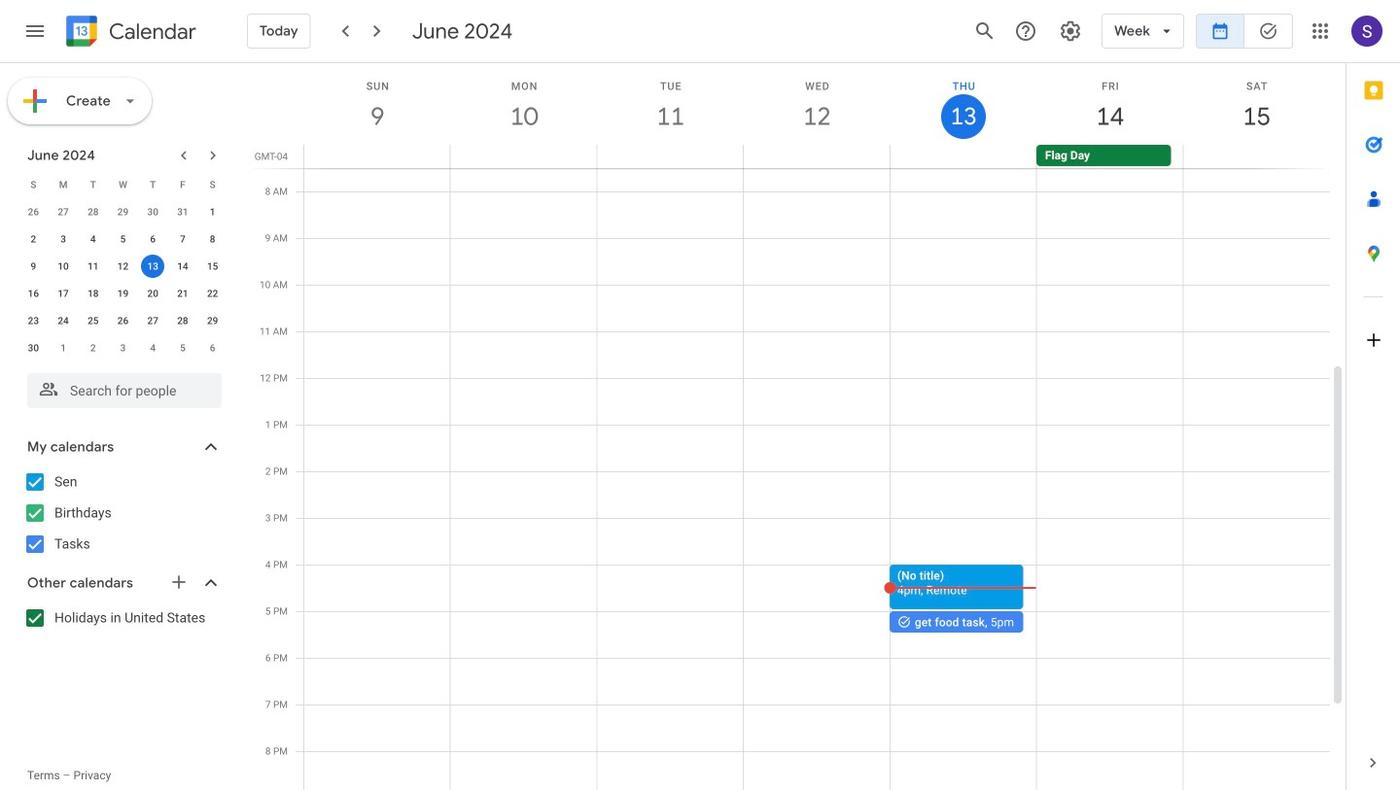 Task type: describe. For each thing, give the bounding box(es) containing it.
june 2024 grid
[[18, 171, 228, 362]]

2 element
[[22, 228, 45, 251]]

thursday, june 13, today element
[[891, 63, 1037, 145]]

19 element
[[111, 282, 135, 305]]

18 element
[[81, 282, 105, 305]]

july 5 element
[[171, 336, 194, 360]]

july 1 element
[[52, 336, 75, 360]]

july 2 element
[[81, 336, 105, 360]]

7 element
[[171, 228, 194, 251]]

21 element
[[171, 282, 194, 305]]

24 element
[[52, 309, 75, 333]]

20 element
[[141, 282, 165, 305]]

sunday, june 9 element
[[304, 63, 451, 145]]

may 28 element
[[81, 200, 105, 224]]

5 element
[[111, 228, 135, 251]]

26 element
[[111, 309, 135, 333]]

3 element
[[52, 228, 75, 251]]

may 31 element
[[171, 200, 194, 224]]

28 element
[[171, 309, 194, 333]]

may 29 element
[[111, 200, 135, 224]]

15 element
[[201, 255, 224, 278]]

heading inside "calendar" element
[[105, 20, 196, 43]]

july 4 element
[[141, 336, 165, 360]]

22 element
[[201, 282, 224, 305]]

17 element
[[52, 282, 75, 305]]

10 element
[[52, 255, 75, 278]]

settings menu image
[[1059, 19, 1082, 43]]

tuesday, june 11 element
[[597, 63, 744, 145]]



Task type: locate. For each thing, give the bounding box(es) containing it.
8 element
[[201, 228, 224, 251]]

14 element
[[171, 255, 194, 278]]

july 6 element
[[201, 336, 224, 360]]

may 30 element
[[141, 200, 165, 224]]

saturday, june 15 element
[[1184, 63, 1330, 145]]

16 element
[[22, 282, 45, 305]]

cell
[[304, 145, 451, 168], [451, 145, 597, 168], [597, 145, 744, 168], [744, 145, 890, 168], [890, 145, 1036, 168], [1183, 145, 1329, 168], [138, 253, 168, 280]]

grid
[[249, 63, 1346, 791]]

row group
[[18, 198, 228, 362]]

my calendars list
[[4, 467, 241, 560]]

23 element
[[22, 309, 45, 333]]

heading
[[105, 20, 196, 43]]

9 element
[[22, 255, 45, 278]]

main drawer image
[[23, 19, 47, 43]]

1 element
[[201, 200, 224, 224]]

25 element
[[81, 309, 105, 333]]

None search field
[[0, 366, 241, 408]]

calendar element
[[62, 12, 196, 54]]

row
[[296, 145, 1346, 168], [18, 171, 228, 198], [18, 198, 228, 226], [18, 226, 228, 253], [18, 253, 228, 280], [18, 280, 228, 307], [18, 307, 228, 335], [18, 335, 228, 362]]

4 element
[[81, 228, 105, 251]]

wednesday, june 12 element
[[744, 63, 891, 145]]

monday, june 10 element
[[451, 63, 597, 145]]

friday, june 14 element
[[1037, 63, 1184, 145]]

12 element
[[111, 255, 135, 278]]

july 3 element
[[111, 336, 135, 360]]

27 element
[[141, 309, 165, 333]]

13, today element
[[141, 255, 165, 278]]

29 element
[[201, 309, 224, 333]]

may 26 element
[[22, 200, 45, 224]]

6 element
[[141, 228, 165, 251]]

may 27 element
[[52, 200, 75, 224]]

cell inside june 2024 grid
[[138, 253, 168, 280]]

30 element
[[22, 336, 45, 360]]

11 element
[[81, 255, 105, 278]]

tab list
[[1347, 63, 1400, 736]]



Task type: vqa. For each thing, say whether or not it's contained in the screenshot.
My Calendars list
yes



